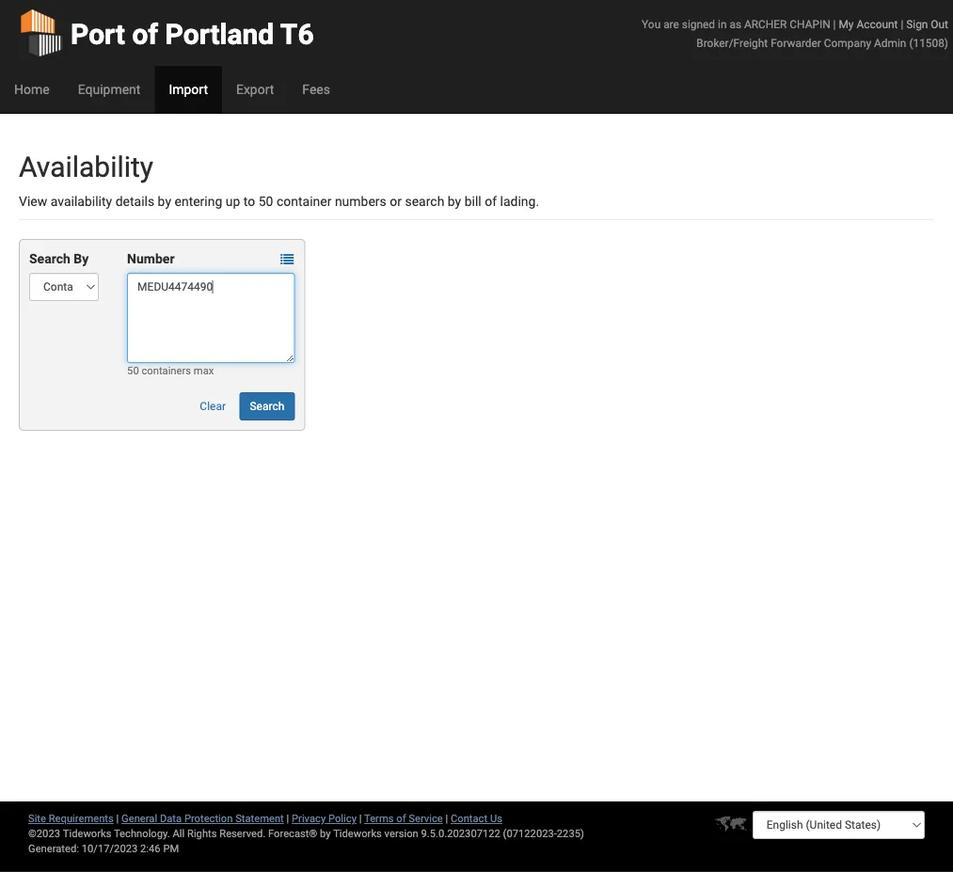 Task type: vqa. For each thing, say whether or not it's contained in the screenshot.
Yard to the right
no



Task type: locate. For each thing, give the bounding box(es) containing it.
10/17/2023
[[82, 843, 138, 855]]

| left my
[[833, 17, 836, 31]]

sign out link
[[906, 17, 948, 31]]

export button
[[222, 66, 288, 113]]

contact
[[451, 812, 488, 825]]

you are signed in as archer chapin | my account | sign out broker/freight forwarder company admin (11508)
[[642, 17, 948, 49]]

by down privacy policy link
[[320, 828, 331, 840]]

2 vertical spatial of
[[396, 812, 406, 825]]

my account link
[[839, 17, 898, 31]]

service
[[409, 812, 443, 825]]

view
[[19, 193, 47, 209]]

privacy
[[292, 812, 326, 825]]

50 containers max
[[127, 365, 214, 377]]

search for search
[[250, 400, 284, 413]]

technology.
[[114, 828, 170, 840]]

port of portland t6 link
[[19, 0, 314, 66]]

of right port
[[132, 17, 158, 51]]

50 left containers on the left top of the page
[[127, 365, 139, 377]]

1 horizontal spatial search
[[250, 400, 284, 413]]

reserved.
[[219, 828, 266, 840]]

search left by
[[29, 251, 70, 266]]

statement
[[235, 812, 284, 825]]

home
[[14, 81, 50, 97]]

privacy policy link
[[292, 812, 357, 825]]

policy
[[328, 812, 357, 825]]

1 horizontal spatial by
[[320, 828, 331, 840]]

show list image
[[281, 253, 294, 266]]

0 vertical spatial 50
[[258, 193, 273, 209]]

number
[[127, 251, 175, 266]]

by left bill
[[448, 193, 461, 209]]

Number text field
[[127, 273, 295, 363]]

general
[[121, 812, 157, 825]]

| left general
[[116, 812, 119, 825]]

search for search by
[[29, 251, 70, 266]]

home button
[[0, 66, 64, 113]]

50 right to
[[258, 193, 273, 209]]

0 vertical spatial search
[[29, 251, 70, 266]]

in
[[718, 17, 727, 31]]

2235)
[[557, 828, 584, 840]]

search
[[29, 251, 70, 266], [250, 400, 284, 413]]

|
[[833, 17, 836, 31], [901, 17, 904, 31], [116, 812, 119, 825], [287, 812, 289, 825], [359, 812, 362, 825], [446, 812, 448, 825]]

search button
[[239, 392, 295, 421]]

version
[[384, 828, 418, 840]]

0 horizontal spatial search
[[29, 251, 70, 266]]

search right clear button
[[250, 400, 284, 413]]

2:46
[[140, 843, 161, 855]]

of right bill
[[485, 193, 497, 209]]

up
[[226, 193, 240, 209]]

2 horizontal spatial by
[[448, 193, 461, 209]]

of up the version
[[396, 812, 406, 825]]

©2023 tideworks
[[28, 828, 111, 840]]

requirements
[[49, 812, 114, 825]]

signed
[[682, 17, 715, 31]]

0 horizontal spatial 50
[[127, 365, 139, 377]]

1 horizontal spatial of
[[396, 812, 406, 825]]

by right details at top
[[158, 193, 171, 209]]

1 vertical spatial search
[[250, 400, 284, 413]]

to
[[244, 193, 255, 209]]

archer
[[744, 17, 787, 31]]

2 horizontal spatial of
[[485, 193, 497, 209]]

search inside button
[[250, 400, 284, 413]]

tideworks
[[333, 828, 382, 840]]

sign
[[906, 17, 928, 31]]

by
[[158, 193, 171, 209], [448, 193, 461, 209], [320, 828, 331, 840]]

container
[[277, 193, 332, 209]]

0 vertical spatial of
[[132, 17, 158, 51]]

entering
[[175, 193, 222, 209]]

pm
[[163, 843, 179, 855]]

clear button
[[189, 392, 236, 421]]

import
[[169, 81, 208, 97]]

port
[[71, 17, 125, 51]]

of
[[132, 17, 158, 51], [485, 193, 497, 209], [396, 812, 406, 825]]

9.5.0.202307122
[[421, 828, 500, 840]]

numbers
[[335, 193, 387, 209]]

50
[[258, 193, 273, 209], [127, 365, 139, 377]]



Task type: describe. For each thing, give the bounding box(es) containing it.
port of portland t6
[[71, 17, 314, 51]]

account
[[857, 17, 898, 31]]

by inside site requirements | general data protection statement | privacy policy | terms of service | contact us ©2023 tideworks technology. all rights reserved. forecast® by tideworks version 9.5.0.202307122 (07122023-2235) generated: 10/17/2023 2:46 pm
[[320, 828, 331, 840]]

forecast®
[[268, 828, 317, 840]]

1 horizontal spatial 50
[[258, 193, 273, 209]]

my
[[839, 17, 854, 31]]

max
[[194, 365, 214, 377]]

fees button
[[288, 66, 344, 113]]

or
[[390, 193, 402, 209]]

are
[[663, 17, 679, 31]]

search
[[405, 193, 444, 209]]

clear
[[200, 400, 226, 413]]

admin
[[874, 36, 906, 49]]

us
[[490, 812, 502, 825]]

export
[[236, 81, 274, 97]]

general data protection statement link
[[121, 812, 284, 825]]

terms of service link
[[364, 812, 443, 825]]

| up forecast®
[[287, 812, 289, 825]]

company
[[824, 36, 871, 49]]

terms
[[364, 812, 394, 825]]

0 horizontal spatial of
[[132, 17, 158, 51]]

details
[[115, 193, 154, 209]]

fees
[[302, 81, 330, 97]]

search by
[[29, 251, 89, 266]]

site requirements | general data protection statement | privacy policy | terms of service | contact us ©2023 tideworks technology. all rights reserved. forecast® by tideworks version 9.5.0.202307122 (07122023-2235) generated: 10/17/2023 2:46 pm
[[28, 812, 584, 855]]

as
[[730, 17, 741, 31]]

contact us link
[[451, 812, 502, 825]]

site requirements link
[[28, 812, 114, 825]]

import button
[[155, 66, 222, 113]]

| up 9.5.0.202307122
[[446, 812, 448, 825]]

out
[[931, 17, 948, 31]]

availability
[[19, 150, 153, 183]]

you
[[642, 17, 661, 31]]

protection
[[184, 812, 233, 825]]

by
[[74, 251, 89, 266]]

of inside site requirements | general data protection statement | privacy policy | terms of service | contact us ©2023 tideworks technology. all rights reserved. forecast® by tideworks version 9.5.0.202307122 (07122023-2235) generated: 10/17/2023 2:46 pm
[[396, 812, 406, 825]]

equipment
[[78, 81, 141, 97]]

site
[[28, 812, 46, 825]]

1 vertical spatial of
[[485, 193, 497, 209]]

(07122023-
[[503, 828, 557, 840]]

0 horizontal spatial by
[[158, 193, 171, 209]]

forwarder
[[771, 36, 821, 49]]

data
[[160, 812, 182, 825]]

bill
[[465, 193, 482, 209]]

(11508)
[[909, 36, 948, 49]]

portland
[[165, 17, 274, 51]]

lading.
[[500, 193, 539, 209]]

all
[[173, 828, 185, 840]]

equipment button
[[64, 66, 155, 113]]

| left sign
[[901, 17, 904, 31]]

1 vertical spatial 50
[[127, 365, 139, 377]]

containers
[[142, 365, 191, 377]]

| up tideworks
[[359, 812, 362, 825]]

rights
[[187, 828, 217, 840]]

broker/freight
[[697, 36, 768, 49]]

view availability details by entering up to 50 container numbers or search by bill of lading.
[[19, 193, 539, 209]]

availability
[[51, 193, 112, 209]]

generated:
[[28, 843, 79, 855]]

t6
[[280, 17, 314, 51]]

chapin
[[790, 17, 830, 31]]



